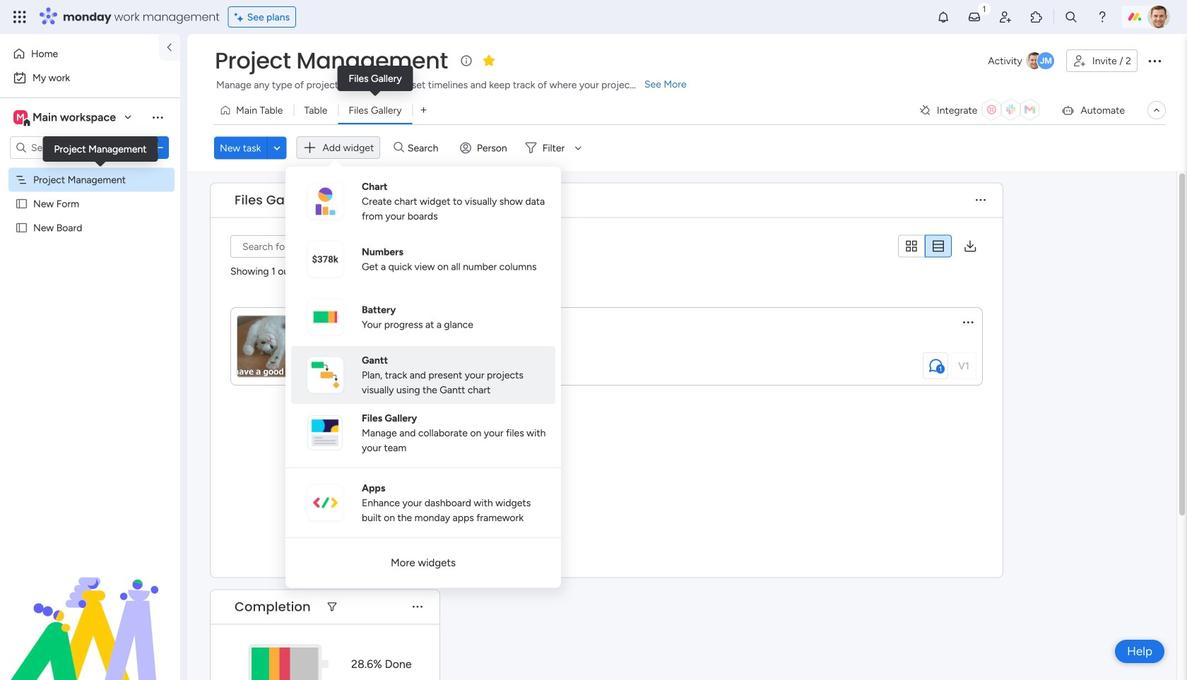 Task type: locate. For each thing, give the bounding box(es) containing it.
2 vertical spatial option
[[0, 167, 180, 170]]

update feed image
[[968, 10, 982, 24]]

None field
[[211, 46, 452, 76], [231, 191, 316, 210], [231, 598, 314, 617], [211, 46, 452, 76], [231, 191, 316, 210], [231, 598, 314, 617]]

add view image
[[421, 105, 427, 115]]

0 vertical spatial option
[[8, 42, 151, 65]]

monday marketplace image
[[1030, 10, 1044, 24]]

workspace selection element
[[13, 109, 118, 127]]

more dots image
[[413, 602, 423, 613]]

options image
[[151, 141, 165, 155]]

main content
[[187, 171, 1187, 681]]

option
[[8, 42, 151, 65], [8, 66, 172, 89], [0, 167, 180, 170]]

download image
[[963, 239, 977, 253]]

public board image
[[15, 197, 28, 211], [15, 221, 28, 235]]

list box
[[0, 165, 180, 431]]

None search field
[[230, 235, 359, 258]]

angle down image
[[274, 143, 280, 153]]

workspace options image
[[151, 110, 165, 124]]

lottie animation element
[[0, 538, 180, 681]]

2 public board image from the top
[[15, 221, 28, 235]]

notifications image
[[936, 10, 951, 24]]

search everything image
[[1064, 10, 1079, 24]]

options image
[[1146, 52, 1163, 69]]

0 vertical spatial public board image
[[15, 197, 28, 211]]

1 image
[[978, 1, 991, 17]]

Search in workspace field
[[30, 140, 118, 156]]

mark as current image
[[961, 315, 975, 329]]

remove from favorites image
[[482, 53, 496, 67]]

1 public board image from the top
[[15, 197, 28, 211]]

Search for files search field
[[230, 235, 359, 258]]

1 vertical spatial public board image
[[15, 221, 28, 235]]

select product image
[[13, 10, 27, 24]]

1 vertical spatial option
[[8, 66, 172, 89]]

workspace image
[[13, 110, 28, 125]]



Task type: vqa. For each thing, say whether or not it's contained in the screenshot.
v2 bolt switch image at the right top of page
no



Task type: describe. For each thing, give the bounding box(es) containing it.
see plans image
[[234, 9, 247, 25]]

search image
[[342, 241, 353, 252]]

collapse board header image
[[1151, 105, 1163, 116]]

help image
[[1095, 10, 1110, 24]]

terry turtle image
[[1148, 6, 1170, 28]]

gallery layout group
[[898, 235, 952, 258]]

more dots image
[[976, 195, 986, 205]]

Search field
[[404, 138, 447, 158]]

v2 search image
[[394, 140, 404, 156]]

arrow down image
[[570, 139, 587, 156]]

invite members image
[[999, 10, 1013, 24]]

lottie animation image
[[0, 538, 180, 681]]

show board description image
[[458, 54, 475, 68]]



